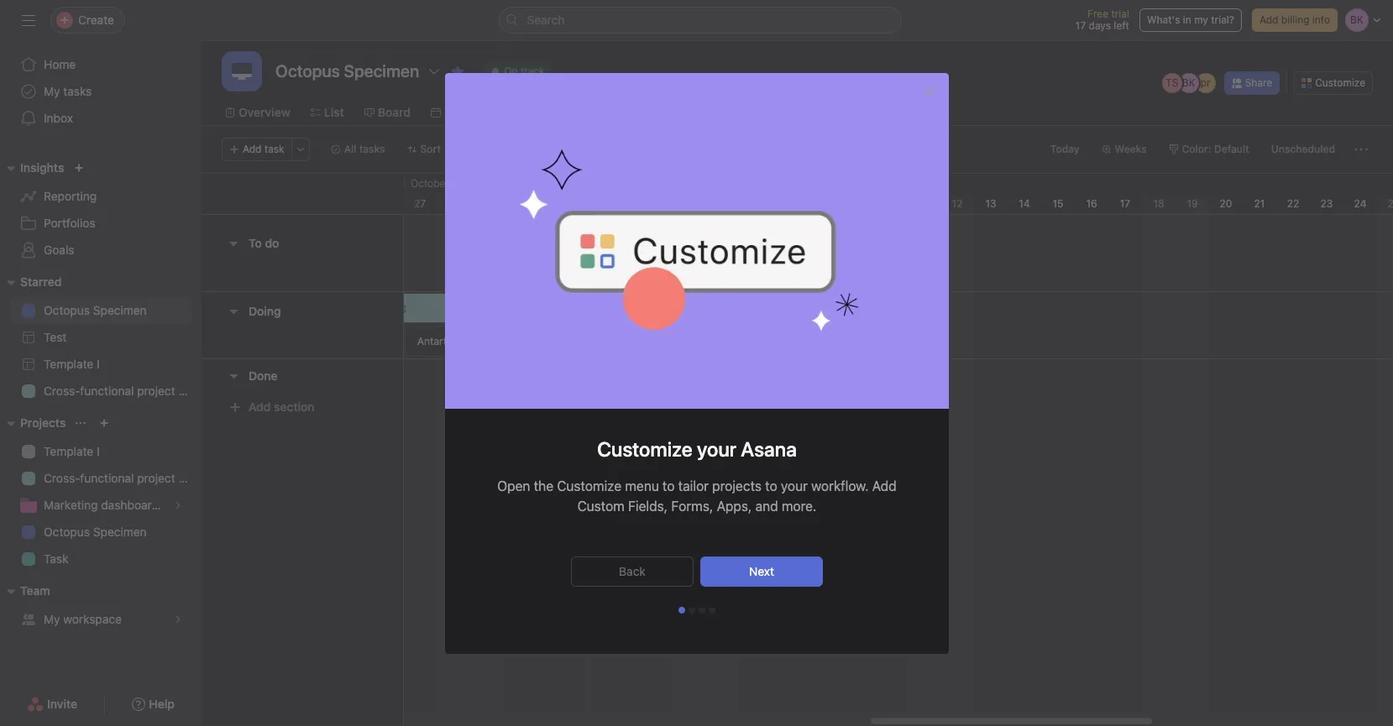 Task type: locate. For each thing, give the bounding box(es) containing it.
20
[[1220, 197, 1233, 210]]

template i link up marketing dashboards
[[10, 439, 192, 465]]

trial?
[[1212, 13, 1235, 26]]

add left task
[[243, 143, 262, 155]]

1 i from the top
[[97, 357, 100, 371]]

to do
[[249, 236, 279, 250]]

team button
[[0, 581, 50, 602]]

octopus specimen up test link
[[44, 303, 147, 318]]

invite button
[[16, 690, 88, 720]]

today
[[1051, 143, 1080, 155]]

cross- for second "cross-functional project plan" link
[[44, 471, 80, 486]]

teams element
[[0, 576, 202, 637]]

cross-functional project plan link down test link
[[10, 378, 202, 405]]

add task button
[[222, 138, 292, 161]]

add down done button
[[249, 400, 271, 414]]

octopus inside starred 'element'
[[44, 303, 90, 318]]

team
[[20, 584, 50, 598]]

1 vertical spatial project
[[137, 471, 175, 486]]

0 vertical spatial specimen
[[93, 303, 147, 318]]

i down test link
[[97, 357, 100, 371]]

template i link down test
[[10, 351, 192, 378]]

i inside projects "element"
[[97, 444, 100, 459]]

14
[[1019, 197, 1031, 210]]

inbox link
[[10, 105, 192, 132]]

2 cross- from the top
[[44, 471, 80, 486]]

customize up menu
[[597, 437, 692, 461]]

my inside global element
[[44, 84, 60, 98]]

octopus specimen down the 'marketing dashboards' link
[[44, 525, 147, 539]]

open
[[497, 478, 530, 494]]

menu
[[625, 478, 659, 494]]

november
[[578, 177, 626, 190]]

octopus specimen inside starred 'element'
[[44, 303, 147, 318]]

#
[[536, 240, 543, 253]]

2 my from the top
[[44, 612, 60, 627]]

add right workflow.
[[872, 478, 897, 494]]

projects
[[712, 478, 762, 494]]

1 cross-functional project plan from the top
[[44, 384, 202, 398]]

add inside "button"
[[1260, 13, 1279, 26]]

specimen
[[93, 303, 147, 318], [93, 525, 147, 539]]

collapse task list for the section done image
[[227, 369, 240, 383]]

what's in my trial?
[[1148, 13, 1235, 26]]

2 octopus specimen from the top
[[44, 525, 147, 539]]

1 vertical spatial octopus specimen
[[44, 525, 147, 539]]

cross- up marketing
[[44, 471, 80, 486]]

1 vertical spatial octopus
[[44, 525, 90, 539]]

template down test
[[44, 357, 93, 371]]

add left billing
[[1260, 13, 1279, 26]]

octopus specimen
[[276, 61, 419, 81]]

trial
[[1112, 8, 1130, 20]]

octopus
[[44, 303, 90, 318], [44, 525, 90, 539]]

template i down test
[[44, 357, 100, 371]]

2 plan from the top
[[178, 471, 202, 486]]

done
[[249, 368, 278, 383]]

cross- for 2nd "cross-functional project plan" link from the bottom of the page
[[44, 384, 80, 398]]

add section
[[249, 400, 315, 414]]

back button
[[571, 557, 694, 587]]

to left tailor
[[662, 478, 675, 494]]

5
[[719, 197, 726, 210]]

1 octopus specimen from the top
[[44, 303, 147, 318]]

octopus specimen for 2nd octopus specimen link from the top
[[44, 525, 147, 539]]

17 left the "18"
[[1121, 197, 1131, 210]]

2 octopus specimen link from the top
[[10, 519, 192, 546]]

do
[[265, 236, 279, 250]]

my tasks link
[[10, 78, 192, 105]]

18
[[1154, 197, 1165, 210]]

project for 2nd "cross-functional project plan" link from the bottom of the page
[[137, 384, 175, 398]]

marketing dashboards link
[[10, 492, 192, 519]]

specimen inside projects "element"
[[93, 525, 147, 539]]

17
[[1076, 19, 1086, 32], [1121, 197, 1131, 210]]

19
[[1187, 197, 1199, 210]]

custom
[[577, 499, 625, 514]]

specimen inside starred 'element'
[[93, 303, 147, 318]]

functional
[[80, 384, 134, 398], [80, 471, 134, 486]]

ts
[[1166, 76, 1179, 89]]

what's
[[1148, 13, 1181, 26]]

marketing
[[44, 498, 98, 512]]

project down test link
[[137, 384, 175, 398]]

1 vertical spatial cross-
[[44, 471, 80, 486]]

study
[[464, 335, 491, 348]]

1 vertical spatial functional
[[80, 471, 134, 486]]

cross-functional project plan
[[44, 384, 202, 398], [44, 471, 202, 486]]

cross-functional project plan up dashboards
[[44, 471, 202, 486]]

1 functional from the top
[[80, 384, 134, 398]]

my inside teams element
[[44, 612, 60, 627]]

plan inside projects "element"
[[178, 471, 202, 486]]

my down team
[[44, 612, 60, 627]]

i inside starred 'element'
[[97, 357, 100, 371]]

functional inside projects "element"
[[80, 471, 134, 486]]

octopus up test
[[44, 303, 90, 318]]

write
[[552, 268, 577, 281]]

projects
[[20, 416, 66, 430]]

specimen up test link
[[93, 303, 147, 318]]

collapse task list for the section to do image
[[227, 237, 240, 250]]

1 vertical spatial my
[[44, 612, 60, 627]]

customize up custom
[[557, 478, 621, 494]]

0 vertical spatial i
[[97, 357, 100, 371]]

cross-functional project plan link
[[10, 378, 202, 405], [10, 465, 202, 492]]

1 vertical spatial i
[[97, 444, 100, 459]]

i up marketing dashboards
[[97, 444, 100, 459]]

8
[[820, 197, 827, 210]]

0 vertical spatial octopus
[[44, 303, 90, 318]]

31
[[549, 197, 560, 210]]

overview
[[239, 105, 291, 119]]

billing
[[1282, 13, 1310, 26]]

tasks
[[63, 84, 92, 98]]

2 specimen from the top
[[93, 525, 147, 539]]

23
[[1321, 197, 1334, 210]]

projects element
[[0, 408, 202, 576]]

1 vertical spatial customize
[[557, 478, 621, 494]]

global element
[[0, 41, 202, 142]]

octopus inside projects "element"
[[44, 525, 90, 539]]

project inside starred 'element'
[[137, 384, 175, 398]]

1 vertical spatial cross-functional project plan
[[44, 471, 202, 486]]

1 horizontal spatial to
[[765, 478, 777, 494]]

functional up marketing dashboards
[[80, 471, 134, 486]]

starred element
[[0, 267, 202, 408]]

0 vertical spatial plan
[[178, 384, 202, 398]]

octopus for second octopus specimen link from the bottom
[[44, 303, 90, 318]]

1 specimen from the top
[[93, 303, 147, 318]]

functional inside starred 'element'
[[80, 384, 134, 398]]

template
[[44, 357, 93, 371], [44, 444, 93, 459]]

0 vertical spatial cross-functional project plan
[[44, 384, 202, 398]]

invite
[[47, 697, 77, 712]]

octopus specimen inside projects "element"
[[44, 525, 147, 539]]

cross-functional project plan inside projects "element"
[[44, 471, 202, 486]]

2 template i from the top
[[44, 444, 100, 459]]

collapse task list for the section doing image
[[227, 305, 240, 318]]

portfolios
[[44, 216, 95, 230]]

0 vertical spatial cross-
[[44, 384, 80, 398]]

2 functional from the top
[[80, 471, 134, 486]]

template i inside projects "element"
[[44, 444, 100, 459]]

section
[[274, 400, 315, 414]]

overview link
[[225, 103, 291, 122]]

project inside "element"
[[137, 471, 175, 486]]

leftcount image
[[396, 303, 406, 313]]

plan inside starred 'element'
[[178, 384, 202, 398]]

octopus down marketing
[[44, 525, 90, 539]]

board
[[378, 105, 411, 119]]

cross-functional project plan inside starred 'element'
[[44, 384, 202, 398]]

my left 'tasks'
[[44, 84, 60, 98]]

0 vertical spatial octopus specimen link
[[10, 297, 192, 324]]

0 vertical spatial cross-functional project plan link
[[10, 378, 202, 405]]

specimen down dashboards
[[93, 525, 147, 539]]

1 template i from the top
[[44, 357, 100, 371]]

project
[[137, 384, 175, 398], [137, 471, 175, 486]]

template i down projects
[[44, 444, 100, 459]]

reporting
[[44, 189, 97, 203]]

octopus specimen link down marketing dashboards
[[10, 519, 192, 546]]

1 cross- from the top
[[44, 384, 80, 398]]

1 vertical spatial template
[[44, 444, 93, 459]]

search button
[[499, 7, 902, 34]]

2 project from the top
[[137, 471, 175, 486]]

cross- inside projects "element"
[[44, 471, 80, 486]]

cross- up projects
[[44, 384, 80, 398]]

to do button
[[249, 229, 279, 259]]

0 vertical spatial template
[[44, 357, 93, 371]]

template i link
[[10, 351, 192, 378], [10, 439, 192, 465]]

functional down test link
[[80, 384, 134, 398]]

customize
[[597, 437, 692, 461], [557, 478, 621, 494]]

1 octopus specimen link from the top
[[10, 297, 192, 324]]

tailor
[[678, 478, 709, 494]]

1 template from the top
[[44, 357, 93, 371]]

1 horizontal spatial 17
[[1121, 197, 1131, 210]]

2 template from the top
[[44, 444, 93, 459]]

octopus specimen link up test
[[10, 297, 192, 324]]

template i
[[44, 357, 100, 371], [44, 444, 100, 459]]

0 vertical spatial my
[[44, 84, 60, 98]]

to left your
[[765, 478, 777, 494]]

1 vertical spatial cross-functional project plan link
[[10, 465, 202, 492]]

template down projects
[[44, 444, 93, 459]]

octopus specimen
[[44, 303, 147, 318], [44, 525, 147, 539]]

0 horizontal spatial to
[[662, 478, 675, 494]]

goals
[[44, 243, 74, 257]]

0 vertical spatial template i
[[44, 357, 100, 371]]

octopus specimen link
[[10, 297, 192, 324], [10, 519, 192, 546]]

share
[[1246, 76, 1273, 89]]

task
[[44, 552, 68, 566]]

0 vertical spatial functional
[[80, 384, 134, 398]]

cross-
[[44, 384, 80, 398], [44, 471, 80, 486]]

calendar link
[[431, 103, 494, 122]]

cross- inside starred 'element'
[[44, 384, 80, 398]]

1 my from the top
[[44, 84, 60, 98]]

0 vertical spatial 17
[[1076, 19, 1086, 32]]

1 vertical spatial specimen
[[93, 525, 147, 539]]

7
[[787, 197, 793, 210]]

17 left the days
[[1076, 19, 1086, 32]]

1 plan from the top
[[178, 384, 202, 398]]

1 octopus from the top
[[44, 303, 90, 318]]

starred button
[[0, 272, 62, 292]]

portfolios link
[[10, 210, 192, 237]]

0 horizontal spatial 17
[[1076, 19, 1086, 32]]

customize your asana
[[597, 437, 797, 461]]

add for add billing info
[[1260, 13, 1279, 26]]

cross-functional project plan link up marketing dashboards
[[10, 465, 202, 492]]

1 vertical spatial template i
[[44, 444, 100, 459]]

specimen for second octopus specimen link from the bottom
[[93, 303, 147, 318]]

1 cross-functional project plan link from the top
[[10, 378, 202, 405]]

insights element
[[0, 153, 202, 267]]

my workspace link
[[10, 607, 192, 633]]

2 cross-functional project plan from the top
[[44, 471, 202, 486]]

my for my workspace
[[44, 612, 60, 627]]

add billing info button
[[1253, 8, 1338, 32]]

my workspace
[[44, 612, 122, 627]]

cross-functional project plan down test link
[[44, 384, 202, 398]]

remove from starred image
[[451, 65, 465, 78]]

list link
[[311, 103, 344, 122]]

0 vertical spatial project
[[137, 384, 175, 398]]

2 i from the top
[[97, 444, 100, 459]]

2 octopus from the top
[[44, 525, 90, 539]]

0 vertical spatial template i link
[[10, 351, 192, 378]]

1 vertical spatial plan
[[178, 471, 202, 486]]

0 vertical spatial octopus specimen
[[44, 303, 147, 318]]

1 vertical spatial octopus specimen link
[[10, 519, 192, 546]]

1 project from the top
[[137, 384, 175, 398]]

add for add section
[[249, 400, 271, 414]]

1 vertical spatial template i link
[[10, 439, 192, 465]]

project up dashboards
[[137, 471, 175, 486]]

next
[[749, 564, 774, 578]]

board link
[[364, 103, 411, 122]]



Task type: describe. For each thing, give the bounding box(es) containing it.
test link
[[10, 324, 192, 351]]

your
[[781, 478, 808, 494]]

in
[[1184, 13, 1192, 26]]

functional for 2nd "cross-functional project plan" link from the bottom of the page
[[80, 384, 134, 398]]

doing
[[249, 304, 281, 318]]

1 vertical spatial 17
[[1121, 197, 1131, 210]]

today button
[[1043, 138, 1088, 161]]

template inside starred 'element'
[[44, 357, 93, 371]]

21
[[1255, 197, 1266, 210]]

specimen for 2nd octopus specimen link from the top
[[93, 525, 147, 539]]

your asana
[[697, 437, 797, 461]]

15
[[1053, 197, 1064, 210]]

cross-functional project plan for 2nd "cross-functional project plan" link from the bottom of the page
[[44, 384, 202, 398]]

reporting link
[[10, 183, 192, 210]]

what's in my trial? button
[[1140, 8, 1243, 32]]

0 vertical spatial customize
[[597, 437, 692, 461]]

november 1
[[578, 177, 626, 210]]

24
[[1355, 197, 1367, 210]]

functional for second "cross-functional project plan" link
[[80, 471, 134, 486]]

add inside the open the customize menu to tailor projects to your workflow. add custom fields, forms, apps, and more.
[[872, 478, 897, 494]]

28
[[447, 197, 460, 210]]

template inside projects "element"
[[44, 444, 93, 459]]

octopus for 2nd octopus specimen link from the top
[[44, 525, 90, 539]]

total
[[522, 229, 556, 253]]

add task
[[243, 143, 285, 155]]

add section button
[[222, 392, 321, 423]]

left
[[1114, 19, 1130, 32]]

dashboards
[[101, 498, 165, 512]]

up
[[580, 268, 592, 281]]

insights
[[20, 160, 64, 175]]

16
[[1087, 197, 1098, 210]]

4
[[686, 197, 692, 210]]

close this dialog image
[[924, 84, 937, 98]]

free trial 17 days left
[[1076, 8, 1130, 32]]

customize inside the open the customize menu to tailor projects to your workflow. add custom fields, forms, apps, and more.
[[557, 478, 621, 494]]

my for my tasks
[[44, 84, 60, 98]]

2 cross-functional project plan link from the top
[[10, 465, 202, 492]]

home
[[44, 57, 76, 71]]

poll total # write up report
[[522, 229, 624, 281]]

starred
[[20, 275, 62, 289]]

3
[[652, 197, 658, 210]]

bk
[[1183, 76, 1196, 89]]

1 template i link from the top
[[10, 351, 192, 378]]

next button
[[700, 557, 823, 587]]

back
[[619, 564, 646, 578]]

the
[[534, 478, 553, 494]]

1
[[586, 197, 590, 210]]

done button
[[249, 361, 278, 391]]

6
[[753, 197, 759, 210]]

plan for second "cross-functional project plan" link
[[178, 471, 202, 486]]

search list box
[[499, 7, 902, 34]]

cross-functional project plan for second "cross-functional project plan" link
[[44, 471, 202, 486]]

projects button
[[0, 413, 66, 434]]

2 template i link from the top
[[10, 439, 192, 465]]

to
[[249, 236, 262, 250]]

17 inside free trial 17 days left
[[1076, 19, 1086, 32]]

free
[[1088, 8, 1109, 20]]

27
[[414, 197, 426, 210]]

hide sidebar image
[[22, 13, 35, 27]]

1 to from the left
[[662, 478, 675, 494]]

report
[[595, 268, 624, 281]]

home link
[[10, 51, 192, 78]]

open the customize menu to tailor projects to your workflow. add custom fields, forms, apps, and more.
[[497, 478, 897, 514]]

project for second "cross-functional project plan" link
[[137, 471, 175, 486]]

template i inside starred 'element'
[[44, 357, 100, 371]]

2 to from the left
[[765, 478, 777, 494]]

my
[[1195, 13, 1209, 26]]

insights button
[[0, 158, 64, 178]]

poll
[[522, 229, 539, 241]]

test
[[44, 330, 67, 344]]

doing button
[[249, 297, 281, 327]]

days
[[1089, 19, 1111, 32]]

12
[[952, 197, 963, 210]]

octopus specimen for second octopus specimen link from the bottom
[[44, 303, 147, 318]]

my tasks
[[44, 84, 92, 98]]

task
[[265, 143, 285, 155]]

share button
[[1225, 71, 1281, 95]]

and more.
[[755, 499, 817, 514]]

plan for 2nd "cross-functional project plan" link from the bottom of the page
[[178, 384, 202, 398]]

forms,
[[671, 499, 713, 514]]

goals link
[[10, 237, 192, 264]]

antartica study
[[418, 335, 491, 348]]

task link
[[10, 546, 192, 573]]

computer image
[[232, 61, 252, 81]]

inbox
[[44, 111, 73, 125]]

workflow.
[[811, 478, 869, 494]]

add for add task
[[243, 143, 262, 155]]

antartica
[[418, 335, 461, 348]]

info
[[1313, 13, 1331, 26]]

30
[[515, 197, 527, 210]]

calendar
[[444, 105, 494, 119]]

13
[[986, 197, 997, 210]]



Task type: vqa. For each thing, say whether or not it's contained in the screenshot.
Is
no



